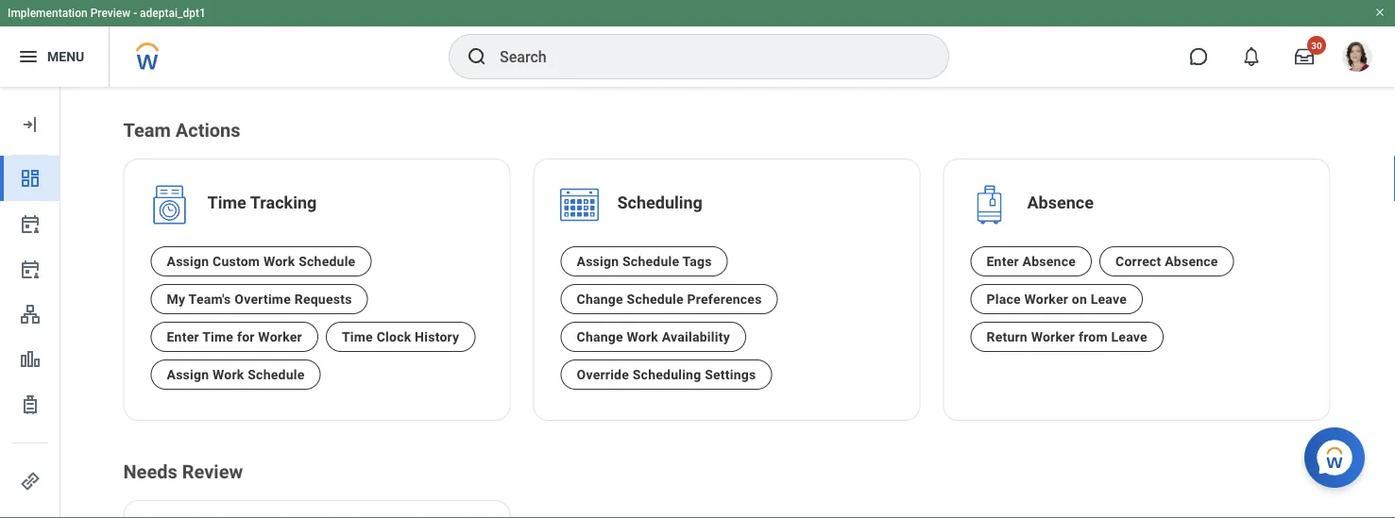 Task type: locate. For each thing, give the bounding box(es) containing it.
schedule inside assign schedule tags button
[[623, 254, 680, 270]]

leave inside button
[[1112, 330, 1148, 345]]

2 calendar user solid image from the top
[[19, 258, 42, 281]]

enter absence button
[[971, 247, 1092, 277]]

assign for scheduling
[[577, 254, 619, 270]]

assign schedule tags
[[577, 254, 712, 270]]

preview
[[90, 7, 131, 20]]

1 vertical spatial leave
[[1112, 330, 1148, 345]]

leave for place worker on leave
[[1091, 292, 1127, 307]]

enter
[[987, 254, 1019, 270], [167, 330, 199, 345]]

work for assign work schedule
[[213, 367, 244, 383]]

scheduling inside button
[[633, 367, 701, 383]]

assign custom work schedule
[[167, 254, 356, 270]]

assign up my
[[167, 254, 209, 270]]

1 horizontal spatial enter
[[987, 254, 1019, 270]]

calendar user solid image down dashboard icon at left top
[[19, 213, 42, 235]]

dashboard image
[[19, 167, 42, 190]]

change down assign schedule tags
[[577, 292, 623, 307]]

0 horizontal spatial enter
[[167, 330, 199, 345]]

1 vertical spatial enter
[[167, 330, 199, 345]]

1 vertical spatial calendar user solid image
[[19, 258, 42, 281]]

0 vertical spatial change
[[577, 292, 623, 307]]

worker left on
[[1025, 292, 1069, 307]]

work for change work availability
[[627, 330, 659, 345]]

30 button
[[1284, 36, 1327, 77]]

enter up 'place'
[[987, 254, 1019, 270]]

enter for enter time for worker
[[167, 330, 199, 345]]

0 vertical spatial enter
[[987, 254, 1019, 270]]

task timeoff image
[[19, 394, 42, 417]]

scheduling down the "change work availability" in the bottom of the page
[[633, 367, 701, 383]]

place worker on leave button
[[971, 284, 1143, 315]]

change for change work availability
[[577, 330, 623, 345]]

time left clock
[[342, 330, 373, 345]]

work up override scheduling settings button
[[627, 330, 659, 345]]

link image
[[19, 471, 42, 493]]

worker
[[1025, 292, 1069, 307], [258, 330, 302, 345], [1031, 330, 1075, 345]]

time left tracking
[[207, 193, 246, 213]]

view team image
[[19, 303, 42, 326]]

menu
[[47, 49, 84, 64]]

leave inside "button"
[[1091, 292, 1127, 307]]

change for change schedule preferences
[[577, 292, 623, 307]]

schedule up requests
[[299, 254, 356, 270]]

override scheduling settings button
[[561, 360, 772, 390]]

team's
[[189, 292, 231, 307]]

change
[[577, 292, 623, 307], [577, 330, 623, 345]]

my team's overtime requests button
[[151, 284, 368, 315]]

preferences
[[687, 292, 762, 307]]

needs review
[[123, 461, 243, 483]]

2 change from the top
[[577, 330, 623, 345]]

worker inside the place worker on leave "button"
[[1025, 292, 1069, 307]]

enter down my
[[167, 330, 199, 345]]

correct absence
[[1116, 254, 1218, 270]]

correct
[[1116, 254, 1162, 270]]

1 vertical spatial change
[[577, 330, 623, 345]]

on
[[1072, 292, 1088, 307]]

schedule inside change schedule preferences button
[[627, 292, 684, 307]]

0 vertical spatial work
[[264, 254, 295, 270]]

schedule up the "change work availability" in the bottom of the page
[[627, 292, 684, 307]]

0 vertical spatial leave
[[1091, 292, 1127, 307]]

0 vertical spatial calendar user solid image
[[19, 213, 42, 235]]

team
[[123, 119, 171, 141]]

2 vertical spatial work
[[213, 367, 244, 383]]

assign for time tracking
[[167, 254, 209, 270]]

1 change from the top
[[577, 292, 623, 307]]

leave right on
[[1091, 292, 1127, 307]]

worker down the place worker on leave "button"
[[1031, 330, 1075, 345]]

implementation preview -   adeptai_dpt1
[[8, 7, 206, 20]]

calendar user solid image
[[19, 213, 42, 235], [19, 258, 42, 281]]

assign
[[167, 254, 209, 270], [577, 254, 619, 270], [167, 367, 209, 383]]

assign custom work schedule button
[[151, 247, 372, 277]]

worker inside the return worker from leave button
[[1031, 330, 1075, 345]]

scheduling element
[[617, 192, 703, 218]]

time tracking element
[[207, 192, 317, 218]]

time inside button
[[202, 330, 234, 345]]

0 horizontal spatial work
[[213, 367, 244, 383]]

absence up place worker on leave
[[1023, 254, 1076, 270]]

review
[[182, 461, 243, 483]]

change schedule preferences button
[[561, 284, 778, 315]]

change up "override"
[[577, 330, 623, 345]]

1 vertical spatial work
[[627, 330, 659, 345]]

enter inside button
[[167, 330, 199, 345]]

time for time tracking
[[207, 193, 246, 213]]

-
[[133, 7, 137, 20]]

time tracking
[[207, 193, 317, 213]]

change inside change schedule preferences button
[[577, 292, 623, 307]]

change inside 'change work availability' button
[[577, 330, 623, 345]]

0 vertical spatial scheduling
[[617, 193, 703, 213]]

absence element
[[1028, 192, 1094, 218]]

Search Workday  search field
[[500, 36, 910, 77]]

leave right from
[[1112, 330, 1148, 345]]

work up overtime
[[264, 254, 295, 270]]

enter inside button
[[987, 254, 1019, 270]]

availability
[[662, 330, 730, 345]]

enter time for worker button
[[151, 322, 318, 352]]

scheduling
[[617, 193, 703, 213], [633, 367, 701, 383]]

my team's overtime requests
[[167, 292, 352, 307]]

time clock history
[[342, 330, 459, 345]]

leave
[[1091, 292, 1127, 307], [1112, 330, 1148, 345]]

schedule up change schedule preferences button
[[623, 254, 680, 270]]

inbox large image
[[1295, 47, 1314, 66]]

work
[[264, 254, 295, 270], [627, 330, 659, 345], [213, 367, 244, 383]]

worker for place
[[1025, 292, 1069, 307]]

return worker from leave button
[[971, 322, 1164, 352]]

scheduling up assign schedule tags button
[[617, 193, 703, 213]]

time inside button
[[342, 330, 373, 345]]

chart image
[[19, 349, 42, 371]]

work down enter time for worker button
[[213, 367, 244, 383]]

custom
[[213, 254, 260, 270]]

calendar user solid image up view team image at left
[[19, 258, 42, 281]]

30
[[1312, 40, 1323, 51]]

schedule down the for
[[248, 367, 305, 383]]

my
[[167, 292, 185, 307]]

2 horizontal spatial work
[[627, 330, 659, 345]]

clock
[[377, 330, 411, 345]]

worker right the for
[[258, 330, 302, 345]]

absence right the correct
[[1165, 254, 1218, 270]]

place
[[987, 292, 1021, 307]]

schedule
[[299, 254, 356, 270], [623, 254, 680, 270], [627, 292, 684, 307], [248, 367, 305, 383]]

tracking
[[250, 193, 317, 213]]

time left the for
[[202, 330, 234, 345]]

time
[[207, 193, 246, 213], [202, 330, 234, 345], [342, 330, 373, 345]]

assign up change schedule preferences button
[[577, 254, 619, 270]]

team actions
[[123, 119, 241, 141]]

menu banner
[[0, 0, 1396, 87]]

1 vertical spatial scheduling
[[633, 367, 701, 383]]

override scheduling settings
[[577, 367, 756, 383]]

search image
[[466, 45, 488, 68]]

override
[[577, 367, 629, 383]]

absence
[[1028, 193, 1094, 213], [1023, 254, 1076, 270], [1165, 254, 1218, 270]]

enter for enter absence
[[987, 254, 1019, 270]]



Task type: vqa. For each thing, say whether or not it's contained in the screenshot.
sixth the hours link from the top of the My Team's Time Off Balances element's USA Intermittent FMLA link's 'FMLA'
no



Task type: describe. For each thing, give the bounding box(es) containing it.
place worker on leave
[[987, 292, 1127, 307]]

change work availability
[[577, 330, 730, 345]]

profile logan mcneil image
[[1343, 42, 1373, 76]]

tags
[[683, 254, 712, 270]]

assign down enter time for worker button
[[167, 367, 209, 383]]

change work availability button
[[561, 322, 746, 352]]

enter time for worker
[[167, 330, 302, 345]]

leave for return worker from leave
[[1112, 330, 1148, 345]]

assign work schedule button
[[151, 360, 321, 390]]

from
[[1079, 330, 1108, 345]]

schedule inside assign work schedule button
[[248, 367, 305, 383]]

return worker from leave
[[987, 330, 1148, 345]]

time clock history button
[[326, 322, 476, 352]]

1 calendar user solid image from the top
[[19, 213, 42, 235]]

overtime
[[235, 292, 291, 307]]

justify image
[[17, 45, 40, 68]]

change schedule preferences
[[577, 292, 762, 307]]

absence for enter absence
[[1023, 254, 1076, 270]]

correct absence button
[[1100, 247, 1235, 277]]

notifications large image
[[1242, 47, 1261, 66]]

transformation import image
[[19, 113, 42, 136]]

worker for return
[[1031, 330, 1075, 345]]

adeptai_dpt1
[[140, 7, 206, 20]]

return
[[987, 330, 1028, 345]]

implementation
[[8, 7, 88, 20]]

assign schedule tags button
[[561, 247, 728, 277]]

enter absence
[[987, 254, 1076, 270]]

worker inside enter time for worker button
[[258, 330, 302, 345]]

assign work schedule
[[167, 367, 305, 383]]

needs
[[123, 461, 177, 483]]

for
[[237, 330, 255, 345]]

time for time clock history
[[342, 330, 373, 345]]

actions
[[176, 119, 241, 141]]

navigation pane region
[[0, 87, 60, 519]]

schedule inside assign custom work schedule button
[[299, 254, 356, 270]]

history
[[415, 330, 459, 345]]

1 horizontal spatial work
[[264, 254, 295, 270]]

close environment banner image
[[1375, 7, 1386, 18]]

menu button
[[0, 26, 109, 87]]

absence for correct absence
[[1165, 254, 1218, 270]]

settings
[[705, 367, 756, 383]]

absence up enter absence button
[[1028, 193, 1094, 213]]

requests
[[295, 292, 352, 307]]



